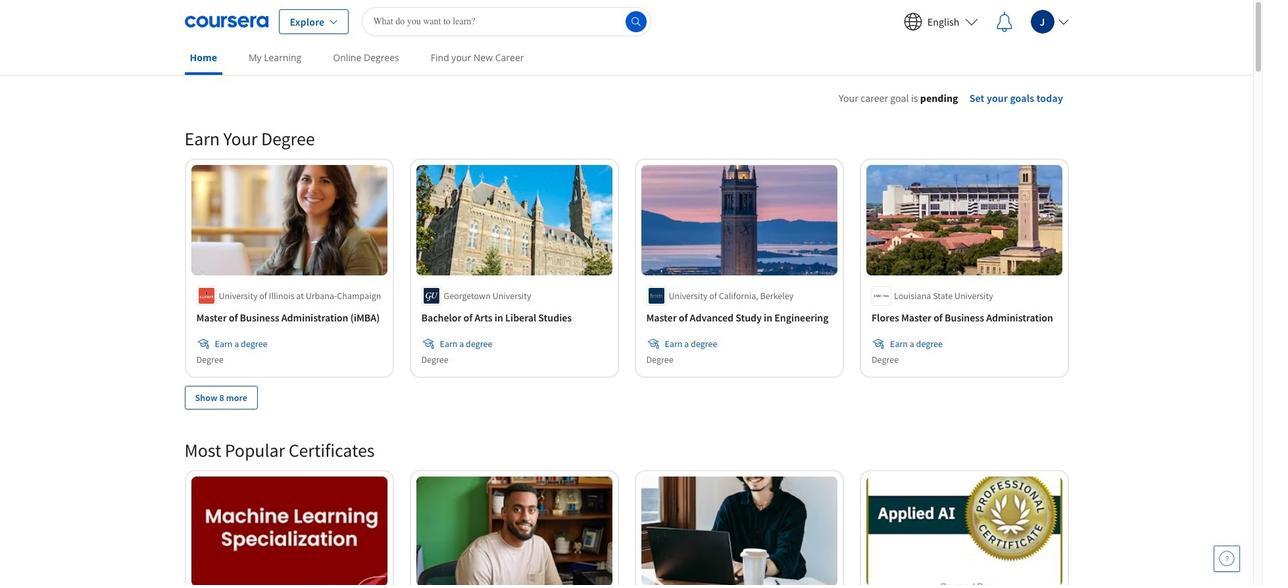 Task type: describe. For each thing, give the bounding box(es) containing it.
help center image
[[1220, 552, 1236, 567]]

most popular certificates collection element
[[177, 418, 1077, 586]]



Task type: locate. For each thing, give the bounding box(es) containing it.
earn your degree collection element
[[177, 106, 1077, 431]]

region
[[784, 109, 1212, 239]]

coursera image
[[185, 11, 268, 32]]

None search field
[[362, 7, 652, 36]]

What do you want to learn? text field
[[362, 7, 652, 36]]



Task type: vqa. For each thing, say whether or not it's contained in the screenshot.
Learner Image Inés K.
no



